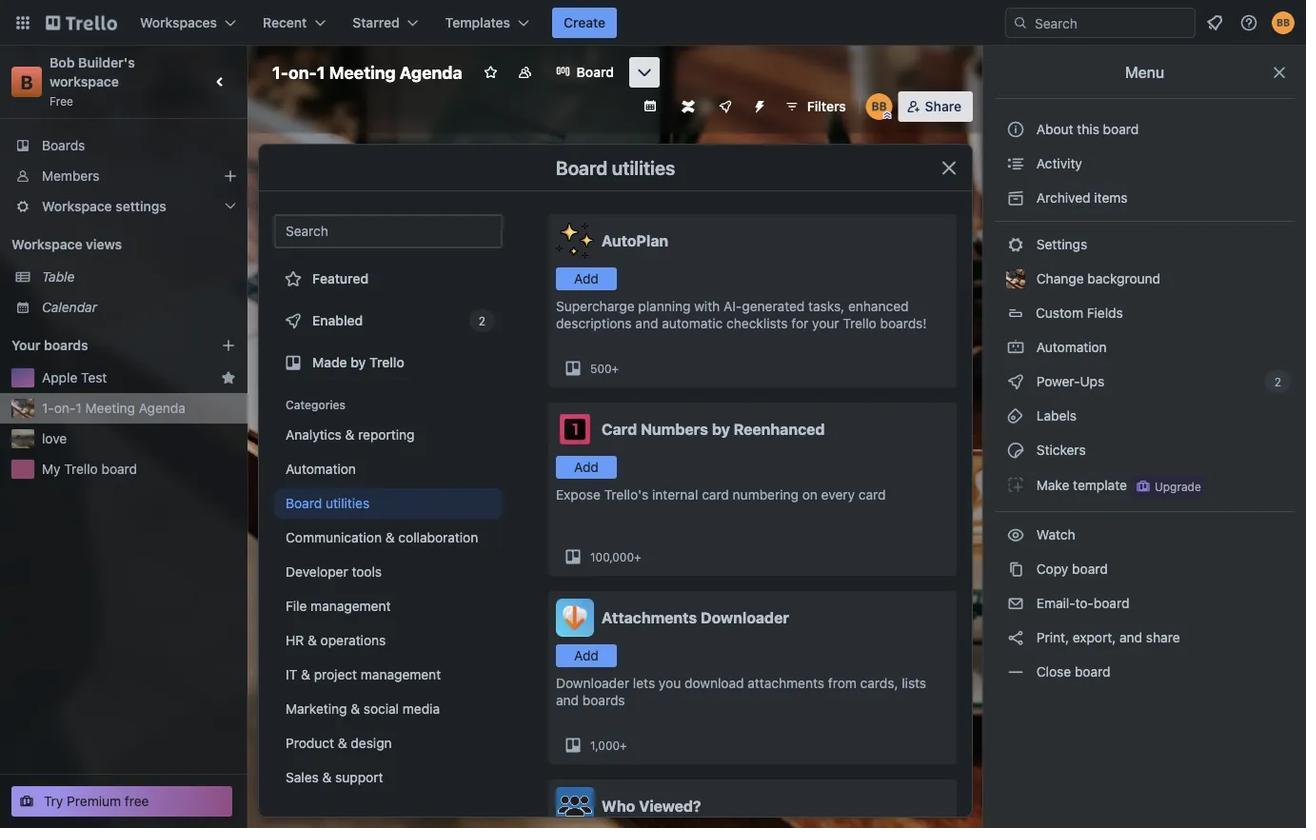 Task type: locate. For each thing, give the bounding box(es) containing it.
& for social
[[351, 701, 360, 717]]

boards link
[[0, 130, 248, 161]]

power-ups
[[1033, 374, 1109, 390]]

&
[[345, 427, 355, 443], [386, 530, 395, 546], [308, 633, 317, 649], [301, 667, 310, 683], [351, 701, 360, 717], [338, 736, 347, 751], [322, 770, 332, 786]]

sm image for activity
[[1007, 154, 1026, 173]]

2 sm image from the top
[[1007, 189, 1026, 208]]

test
[[81, 370, 107, 386]]

1 vertical spatial trello
[[370, 355, 405, 371]]

+ for card
[[634, 551, 642, 564]]

100,000 +
[[591, 551, 642, 564]]

product & design
[[286, 736, 392, 751]]

items
[[1095, 190, 1128, 206]]

2 vertical spatial +
[[620, 739, 627, 752]]

& right the it
[[301, 667, 310, 683]]

1 horizontal spatial 2
[[1275, 375, 1282, 389]]

1 horizontal spatial 1-on-1 meeting agenda
[[272, 62, 463, 82]]

1 vertical spatial by
[[712, 421, 730, 439]]

& left the 'social'
[[351, 701, 360, 717]]

automation link down custom fields button
[[995, 332, 1295, 363]]

1 vertical spatial utilities
[[326, 496, 370, 511]]

attachments downloader
[[602, 609, 790, 627]]

utilities down calendar power-up image
[[612, 156, 676, 179]]

sm image inside activity link
[[1007, 154, 1026, 173]]

0 horizontal spatial agenda
[[139, 401, 186, 416]]

1,000 +
[[591, 739, 627, 752]]

0 horizontal spatial 1-on-1 meeting agenda
[[42, 401, 186, 416]]

2 vertical spatial trello
[[64, 461, 98, 477]]

template
[[1074, 477, 1128, 493]]

apple test link
[[42, 369, 213, 388]]

sm image inside stickers link
[[1007, 441, 1026, 460]]

create
[[564, 15, 606, 30]]

Board name text field
[[263, 57, 472, 88]]

1 add from the top
[[574, 271, 599, 287]]

supercharge planning with ai-generated tasks, enhanced descriptions and automatic checklists for your trello boards!
[[556, 299, 927, 331]]

board utilities up 'communication'
[[286, 496, 370, 511]]

on- down apple
[[54, 401, 76, 416]]

& right hr
[[308, 633, 317, 649]]

sm image inside copy board link
[[1007, 560, 1026, 579]]

0 horizontal spatial automation link
[[274, 454, 503, 485]]

1 horizontal spatial +
[[620, 739, 627, 752]]

sm image for copy board
[[1007, 560, 1026, 579]]

management inside "link"
[[361, 667, 441, 683]]

sm image inside settings link
[[1007, 235, 1026, 254]]

add for attachments downloader
[[574, 648, 599, 664]]

1 horizontal spatial agenda
[[400, 62, 463, 82]]

1 horizontal spatial on-
[[289, 62, 317, 82]]

activity link
[[995, 149, 1295, 179]]

4 sm image from the top
[[1007, 629, 1026, 648]]

trello down enhanced at right top
[[843, 316, 877, 331]]

0 horizontal spatial 1
[[76, 401, 82, 416]]

1 inside board name 'text box'
[[317, 62, 325, 82]]

0 vertical spatial 1-on-1 meeting agenda
[[272, 62, 463, 82]]

automation down analytics
[[286, 461, 356, 477]]

1 vertical spatial meeting
[[85, 401, 135, 416]]

sm image for settings
[[1007, 235, 1026, 254]]

starred icon image
[[221, 371, 236, 386]]

members link
[[0, 161, 248, 191]]

bob builder (bobbuilder40) image right filters
[[866, 93, 893, 120]]

1 vertical spatial 2
[[1275, 375, 1282, 389]]

1-on-1 meeting agenda
[[272, 62, 463, 82], [42, 401, 186, 416]]

0 vertical spatial workspace
[[42, 199, 112, 214]]

100,000
[[591, 551, 634, 564]]

attachments
[[602, 609, 697, 627]]

settings
[[1033, 237, 1088, 252]]

sm image left make
[[1007, 475, 1026, 494]]

board for trello
[[101, 461, 137, 477]]

0 vertical spatial 2
[[479, 314, 486, 328]]

sm image for watch
[[1007, 526, 1026, 545]]

board down love link
[[101, 461, 137, 477]]

0 vertical spatial meeting
[[329, 62, 396, 82]]

1,000
[[591, 739, 620, 752]]

1 vertical spatial automation link
[[274, 454, 503, 485]]

1 vertical spatial 1
[[76, 401, 82, 416]]

5 sm image from the top
[[1007, 663, 1026, 682]]

card numbers by reenhanced
[[602, 421, 825, 439]]

copy board link
[[995, 554, 1295, 585]]

meeting down starred on the top left of page
[[329, 62, 396, 82]]

2 add button from the top
[[556, 456, 617, 479]]

sm image
[[1007, 338, 1026, 357], [1007, 560, 1026, 579], [1007, 594, 1026, 613], [1007, 629, 1026, 648], [1007, 663, 1026, 682]]

1-on-1 meeting agenda down apple test "link"
[[42, 401, 186, 416]]

agenda left star or unstar board icon
[[400, 62, 463, 82]]

1 vertical spatial boards
[[583, 693, 625, 709]]

trello inside supercharge planning with ai-generated tasks, enhanced descriptions and automatic checklists for your trello boards!
[[843, 316, 877, 331]]

planning
[[638, 299, 691, 314]]

3 sm image from the top
[[1007, 594, 1026, 613]]

2 horizontal spatial +
[[634, 551, 642, 564]]

1 vertical spatial 1-
[[42, 401, 54, 416]]

0 vertical spatial trello
[[843, 316, 877, 331]]

1 horizontal spatial card
[[859, 487, 886, 503]]

0 horizontal spatial downloader
[[556, 676, 630, 691]]

0 vertical spatial 1
[[317, 62, 325, 82]]

by right numbers
[[712, 421, 730, 439]]

on- down the "recent" dropdown button
[[289, 62, 317, 82]]

design
[[351, 736, 392, 751]]

project
[[314, 667, 357, 683]]

sm image for labels
[[1007, 407, 1026, 426]]

add up the expose on the left of the page
[[574, 460, 599, 475]]

workspace down the members
[[42, 199, 112, 214]]

0 vertical spatial management
[[311, 599, 391, 614]]

+ up who
[[620, 739, 627, 752]]

sm image left settings
[[1007, 235, 1026, 254]]

0 vertical spatial +
[[612, 362, 619, 375]]

4 sm image from the top
[[1007, 372, 1026, 391]]

& right analytics
[[345, 427, 355, 443]]

by
[[351, 355, 366, 371], [712, 421, 730, 439]]

6 sm image from the top
[[1007, 441, 1026, 460]]

workspace
[[50, 74, 119, 90]]

sm image inside watch link
[[1007, 526, 1026, 545]]

recent button
[[251, 8, 337, 38]]

2 add from the top
[[574, 460, 599, 475]]

& left design
[[338, 736, 347, 751]]

views
[[86, 237, 122, 252]]

meeting inside board name 'text box'
[[329, 62, 396, 82]]

enhanced
[[849, 299, 909, 314]]

add button down attachments
[[556, 645, 617, 668]]

board up print, export, and share
[[1094, 596, 1130, 611]]

by right made
[[351, 355, 366, 371]]

1 vertical spatial 1-on-1 meeting agenda
[[42, 401, 186, 416]]

0 horizontal spatial board utilities
[[286, 496, 370, 511]]

about this board
[[1037, 121, 1139, 137]]

try premium free button
[[11, 787, 232, 817]]

upgrade
[[1155, 480, 1202, 493]]

0 horizontal spatial by
[[351, 355, 366, 371]]

0 vertical spatial downloader
[[701, 609, 790, 627]]

file management link
[[274, 591, 503, 622]]

expose trello's internal card numbering on every card
[[556, 487, 886, 503]]

workspace for workspace settings
[[42, 199, 112, 214]]

0 vertical spatial utilities
[[612, 156, 676, 179]]

add button up supercharge
[[556, 268, 617, 290]]

0 vertical spatial board utilities
[[556, 156, 676, 179]]

1 add button from the top
[[556, 268, 617, 290]]

on- inside board name 'text box'
[[289, 62, 317, 82]]

change background link
[[995, 264, 1295, 294]]

0 horizontal spatial automation
[[286, 461, 356, 477]]

1- inside board name 'text box'
[[272, 62, 289, 82]]

0 horizontal spatial boards
[[44, 338, 88, 353]]

board left customize views 'icon'
[[577, 64, 614, 80]]

who
[[602, 798, 636, 816]]

automation up power-ups
[[1033, 340, 1107, 355]]

sm image left the power-
[[1007, 372, 1026, 391]]

with
[[695, 299, 720, 314]]

filters
[[807, 99, 846, 114]]

bob builder's workspace free
[[50, 55, 139, 108]]

1 down apple test
[[76, 401, 82, 416]]

starred
[[353, 15, 400, 30]]

sm image inside automation link
[[1007, 338, 1026, 357]]

agenda
[[400, 62, 463, 82], [139, 401, 186, 416]]

change
[[1037, 271, 1084, 287]]

0 horizontal spatial trello
[[64, 461, 98, 477]]

2 vertical spatial add button
[[556, 645, 617, 668]]

1 vertical spatial add button
[[556, 456, 617, 479]]

add up supercharge
[[574, 271, 599, 287]]

board up 'communication'
[[286, 496, 322, 511]]

1 horizontal spatial 1-
[[272, 62, 289, 82]]

0 notifications image
[[1204, 11, 1227, 34]]

agenda up love link
[[139, 401, 186, 416]]

3 add button from the top
[[556, 645, 617, 668]]

search image
[[1013, 15, 1029, 30]]

management down hr & operations link
[[361, 667, 441, 683]]

custom
[[1036, 305, 1084, 321]]

& for collaboration
[[386, 530, 395, 546]]

add button up the expose on the left of the page
[[556, 456, 617, 479]]

bob builder's workspace link
[[50, 55, 139, 90]]

trello
[[843, 316, 877, 331], [370, 355, 405, 371], [64, 461, 98, 477]]

workspace for workspace views
[[11, 237, 82, 252]]

1- down recent
[[272, 62, 289, 82]]

add button for card numbers by reenhanced
[[556, 456, 617, 479]]

card right every at the bottom right of the page
[[859, 487, 886, 503]]

1 vertical spatial downloader
[[556, 676, 630, 691]]

0 vertical spatial 1-
[[272, 62, 289, 82]]

& inside "link"
[[301, 667, 310, 683]]

boards inside downloader lets you download attachments from cards, lists and boards
[[583, 693, 625, 709]]

0 vertical spatial add
[[574, 271, 599, 287]]

board inside button
[[1104, 121, 1139, 137]]

trello right made
[[370, 355, 405, 371]]

b
[[20, 70, 33, 93]]

downloader up download
[[701, 609, 790, 627]]

filters button
[[779, 91, 852, 122]]

workspace inside dropdown button
[[42, 199, 112, 214]]

add button for autoplan
[[556, 268, 617, 290]]

meeting down test
[[85, 401, 135, 416]]

sm image inside archived items link
[[1007, 189, 1026, 208]]

meeting
[[329, 62, 396, 82], [85, 401, 135, 416]]

2 card from the left
[[859, 487, 886, 503]]

download
[[685, 676, 744, 691]]

analytics & reporting link
[[274, 420, 503, 451]]

developer tools link
[[274, 557, 503, 588]]

& right sales
[[322, 770, 332, 786]]

0 vertical spatial automation link
[[995, 332, 1295, 363]]

sm image inside the email-to-board link
[[1007, 594, 1026, 613]]

1 vertical spatial add
[[574, 460, 599, 475]]

downloader left lets
[[556, 676, 630, 691]]

try
[[44, 794, 63, 810]]

1 down the "recent" dropdown button
[[317, 62, 325, 82]]

sm image inside print, export, and share link
[[1007, 629, 1026, 648]]

0 vertical spatial on-
[[289, 62, 317, 82]]

0 vertical spatial agenda
[[400, 62, 463, 82]]

1-on-1 meeting agenda down starred on the top left of page
[[272, 62, 463, 82]]

1 horizontal spatial utilities
[[612, 156, 676, 179]]

on
[[803, 487, 818, 503]]

0 horizontal spatial utilities
[[326, 496, 370, 511]]

trello right my
[[64, 461, 98, 477]]

checklists
[[727, 316, 788, 331]]

1 vertical spatial management
[[361, 667, 441, 683]]

board right this
[[1104, 121, 1139, 137]]

sm image left stickers
[[1007, 441, 1026, 460]]

watch link
[[995, 520, 1295, 551]]

bob builder (bobbuilder40) image right open information menu icon
[[1272, 11, 1295, 34]]

1 vertical spatial on-
[[54, 401, 76, 416]]

about this board button
[[995, 114, 1295, 145]]

0 horizontal spatial card
[[702, 487, 729, 503]]

1 vertical spatial workspace
[[11, 237, 82, 252]]

print, export, and share
[[1033, 630, 1181, 646]]

3 add from the top
[[574, 648, 599, 664]]

0 vertical spatial and
[[636, 316, 659, 331]]

downloader
[[701, 609, 790, 627], [556, 676, 630, 691]]

automation link down analytics & reporting link in the bottom of the page
[[274, 454, 503, 485]]

expose
[[556, 487, 601, 503]]

1 vertical spatial automation
[[286, 461, 356, 477]]

1 horizontal spatial and
[[636, 316, 659, 331]]

and for attachments downloader
[[556, 693, 579, 709]]

communication
[[286, 530, 382, 546]]

& inside 'link'
[[386, 530, 395, 546]]

boards up apple
[[44, 338, 88, 353]]

1-
[[272, 62, 289, 82], [42, 401, 54, 416]]

1 horizontal spatial trello
[[370, 355, 405, 371]]

0 vertical spatial bob builder (bobbuilder40) image
[[1272, 11, 1295, 34]]

board down export,
[[1075, 664, 1111, 680]]

1 vertical spatial board utilities
[[286, 496, 370, 511]]

2 vertical spatial and
[[556, 693, 579, 709]]

board utilities down calendar power-up image
[[556, 156, 676, 179]]

downloader lets you download attachments from cards, lists and boards
[[556, 676, 927, 709]]

custom fields button
[[995, 298, 1295, 329]]

sm image left watch
[[1007, 526, 1026, 545]]

7 sm image from the top
[[1007, 475, 1026, 494]]

sm image inside labels "link"
[[1007, 407, 1026, 426]]

1 sm image from the top
[[1007, 154, 1026, 173]]

your boards with 4 items element
[[11, 334, 192, 357]]

star or unstar board image
[[484, 65, 499, 80]]

2 horizontal spatial trello
[[843, 316, 877, 331]]

sm image
[[1007, 154, 1026, 173], [1007, 189, 1026, 208], [1007, 235, 1026, 254], [1007, 372, 1026, 391], [1007, 407, 1026, 426], [1007, 441, 1026, 460], [1007, 475, 1026, 494], [1007, 526, 1026, 545]]

sales & support
[[286, 770, 383, 786]]

boards up 1,000
[[583, 693, 625, 709]]

1 horizontal spatial 1
[[317, 62, 325, 82]]

& for reporting
[[345, 427, 355, 443]]

5 sm image from the top
[[1007, 407, 1026, 426]]

0 horizontal spatial and
[[556, 693, 579, 709]]

from
[[828, 676, 857, 691]]

free
[[125, 794, 149, 810]]

3 sm image from the top
[[1007, 235, 1026, 254]]

and for autoplan
[[636, 316, 659, 331]]

board for this
[[1104, 121, 1139, 137]]

power-
[[1037, 374, 1081, 390]]

sm image left activity
[[1007, 154, 1026, 173]]

card
[[602, 421, 637, 439]]

0 vertical spatial add button
[[556, 268, 617, 290]]

1 sm image from the top
[[1007, 338, 1026, 357]]

2 for enabled
[[479, 314, 486, 328]]

board up to-
[[1073, 561, 1108, 577]]

management up operations on the left of page
[[311, 599, 391, 614]]

agenda inside board name 'text box'
[[400, 62, 463, 82]]

sm image left labels
[[1007, 407, 1026, 426]]

add up 1,000
[[574, 648, 599, 664]]

0 horizontal spatial bob builder (bobbuilder40) image
[[866, 93, 893, 120]]

+ down descriptions
[[612, 362, 619, 375]]

0 horizontal spatial +
[[612, 362, 619, 375]]

0 horizontal spatial 2
[[479, 314, 486, 328]]

1 horizontal spatial boards
[[583, 693, 625, 709]]

utilities up 'communication'
[[326, 496, 370, 511]]

1- up love
[[42, 401, 54, 416]]

sm image for power-ups
[[1007, 372, 1026, 391]]

1 horizontal spatial meeting
[[329, 62, 396, 82]]

2 sm image from the top
[[1007, 560, 1026, 579]]

+ up attachments
[[634, 551, 642, 564]]

love link
[[42, 430, 236, 449]]

bob builder (bobbuilder40) image
[[1272, 11, 1295, 34], [866, 93, 893, 120]]

sm image inside close board link
[[1007, 663, 1026, 682]]

back to home image
[[46, 8, 117, 38]]

1-on-1 meeting agenda inside board name 'text box'
[[272, 62, 463, 82]]

reenhanced
[[734, 421, 825, 439]]

change background
[[1033, 271, 1161, 287]]

2 horizontal spatial and
[[1120, 630, 1143, 646]]

stickers
[[1033, 442, 1086, 458]]

automatic
[[662, 316, 723, 331]]

sm image left the archived
[[1007, 189, 1026, 208]]

boards!
[[881, 316, 927, 331]]

1 vertical spatial +
[[634, 551, 642, 564]]

on-
[[289, 62, 317, 82], [54, 401, 76, 416]]

workspace up table
[[11, 237, 82, 252]]

board up autoplan
[[556, 156, 608, 179]]

1 horizontal spatial automation
[[1033, 340, 1107, 355]]

card right internal
[[702, 487, 729, 503]]

1 vertical spatial agenda
[[139, 401, 186, 416]]

workspace settings button
[[0, 191, 248, 222]]

2 vertical spatial add
[[574, 648, 599, 664]]

8 sm image from the top
[[1007, 526, 1026, 545]]

and inside downloader lets you download attachments from cards, lists and boards
[[556, 693, 579, 709]]

email-to-board
[[1033, 596, 1130, 611]]

power ups image
[[718, 99, 733, 114]]

and inside supercharge planning with ai-generated tasks, enhanced descriptions and automatic checklists for your trello boards!
[[636, 316, 659, 331]]

email-
[[1037, 596, 1076, 611]]

& down the board utilities link at the bottom
[[386, 530, 395, 546]]



Task type: vqa. For each thing, say whether or not it's contained in the screenshot.


Task type: describe. For each thing, give the bounding box(es) containing it.
close
[[1037, 664, 1072, 680]]

workspace visible image
[[518, 65, 533, 80]]

internal
[[653, 487, 699, 503]]

featured
[[312, 271, 369, 287]]

1 vertical spatial board
[[556, 156, 608, 179]]

workspaces
[[140, 15, 217, 30]]

free
[[50, 94, 73, 108]]

+ for attachments
[[620, 739, 627, 752]]

sm image for email-to-board
[[1007, 594, 1026, 613]]

autoplan
[[602, 232, 669, 250]]

& for design
[[338, 736, 347, 751]]

apple test
[[42, 370, 107, 386]]

1 horizontal spatial automation link
[[995, 332, 1295, 363]]

0 horizontal spatial on-
[[54, 401, 76, 416]]

trello's
[[605, 487, 649, 503]]

& for operations
[[308, 633, 317, 649]]

labels link
[[995, 401, 1295, 431]]

sales
[[286, 770, 319, 786]]

bob
[[50, 55, 75, 70]]

watch
[[1033, 527, 1080, 543]]

your boards
[[11, 338, 88, 353]]

numbering
[[733, 487, 799, 503]]

0 horizontal spatial 1-
[[42, 401, 54, 416]]

1 horizontal spatial by
[[712, 421, 730, 439]]

categories
[[286, 398, 346, 411]]

tools
[[352, 564, 382, 580]]

b link
[[11, 67, 42, 97]]

custom fields
[[1036, 305, 1124, 321]]

made by trello
[[312, 355, 405, 371]]

2 for power-ups
[[1275, 375, 1282, 389]]

settings
[[116, 199, 167, 214]]

calendar
[[42, 300, 97, 315]]

settings link
[[995, 230, 1295, 260]]

premium
[[67, 794, 121, 810]]

this member is an admin of this board. image
[[884, 111, 892, 120]]

viewed?
[[639, 798, 702, 816]]

1 vertical spatial and
[[1120, 630, 1143, 646]]

0 vertical spatial by
[[351, 355, 366, 371]]

1 card from the left
[[702, 487, 729, 503]]

archived
[[1037, 190, 1091, 206]]

sm image for make template
[[1007, 475, 1026, 494]]

Search text field
[[274, 214, 503, 249]]

cards,
[[861, 676, 899, 691]]

background
[[1088, 271, 1161, 287]]

archived items
[[1033, 190, 1128, 206]]

marketing
[[286, 701, 347, 717]]

0 horizontal spatial meeting
[[85, 401, 135, 416]]

add for card numbers by reenhanced
[[574, 460, 599, 475]]

templates
[[445, 15, 511, 30]]

& for support
[[322, 770, 332, 786]]

media
[[403, 701, 440, 717]]

featured link
[[274, 260, 503, 298]]

sm image for archived items
[[1007, 189, 1026, 208]]

numbers
[[641, 421, 709, 439]]

utilities inside the board utilities link
[[326, 496, 370, 511]]

sm image for stickers
[[1007, 441, 1026, 460]]

sm image for print, export, and share
[[1007, 629, 1026, 648]]

500 +
[[591, 362, 619, 375]]

close board
[[1033, 664, 1111, 680]]

reporting
[[358, 427, 415, 443]]

builder's
[[78, 55, 135, 70]]

your
[[813, 316, 840, 331]]

communication & collaboration
[[286, 530, 478, 546]]

this
[[1078, 121, 1100, 137]]

primary element
[[0, 0, 1307, 46]]

about
[[1037, 121, 1074, 137]]

made
[[312, 355, 347, 371]]

generated
[[742, 299, 805, 314]]

sm image for close board
[[1007, 663, 1026, 682]]

calendar link
[[42, 298, 236, 317]]

collaboration
[[399, 530, 478, 546]]

make template
[[1033, 477, 1128, 493]]

menu
[[1126, 63, 1165, 81]]

1 vertical spatial bob builder (bobbuilder40) image
[[866, 93, 893, 120]]

add for autoplan
[[574, 271, 599, 287]]

you
[[659, 676, 681, 691]]

downloader inside downloader lets you download attachments from cards, lists and boards
[[556, 676, 630, 691]]

lets
[[633, 676, 655, 691]]

table link
[[42, 268, 236, 287]]

automation image
[[745, 91, 771, 118]]

add board image
[[221, 338, 236, 353]]

print, export, and share link
[[995, 623, 1295, 653]]

print,
[[1037, 630, 1070, 646]]

board link
[[545, 57, 626, 88]]

customize views image
[[635, 63, 654, 82]]

love
[[42, 431, 67, 447]]

0 vertical spatial board
[[577, 64, 614, 80]]

copy board
[[1033, 561, 1108, 577]]

Search field
[[1029, 9, 1195, 37]]

0 vertical spatial automation
[[1033, 340, 1107, 355]]

recent
[[263, 15, 307, 30]]

board for to-
[[1094, 596, 1130, 611]]

hr
[[286, 633, 304, 649]]

sm image for automation
[[1007, 338, 1026, 357]]

hr & operations
[[286, 633, 386, 649]]

trello inside "my trello board" link
[[64, 461, 98, 477]]

confluence icon image
[[682, 100, 695, 113]]

calendar power-up image
[[643, 98, 658, 113]]

hr & operations link
[[274, 626, 503, 656]]

add button for attachments downloader
[[556, 645, 617, 668]]

developer tools
[[286, 564, 382, 580]]

1 horizontal spatial downloader
[[701, 609, 790, 627]]

fields
[[1087, 305, 1124, 321]]

0 vertical spatial boards
[[44, 338, 88, 353]]

workspace navigation collapse icon image
[[208, 69, 234, 95]]

make
[[1037, 477, 1070, 493]]

boards
[[42, 138, 85, 153]]

500
[[591, 362, 612, 375]]

my trello board
[[42, 461, 137, 477]]

operations
[[321, 633, 386, 649]]

2 vertical spatial board
[[286, 496, 322, 511]]

1 horizontal spatial bob builder (bobbuilder40) image
[[1272, 11, 1295, 34]]

open information menu image
[[1240, 13, 1259, 32]]

1 horizontal spatial board utilities
[[556, 156, 676, 179]]

trello inside made by trello link
[[370, 355, 405, 371]]

email-to-board link
[[995, 589, 1295, 619]]

activity
[[1033, 156, 1083, 171]]

export,
[[1073, 630, 1117, 646]]

tasks,
[[809, 299, 845, 314]]

starred button
[[341, 8, 430, 38]]

& for project
[[301, 667, 310, 683]]

made by trello link
[[274, 344, 503, 382]]

share
[[1147, 630, 1181, 646]]

who viewed?
[[602, 798, 702, 816]]

close board link
[[995, 657, 1295, 688]]

product
[[286, 736, 334, 751]]



